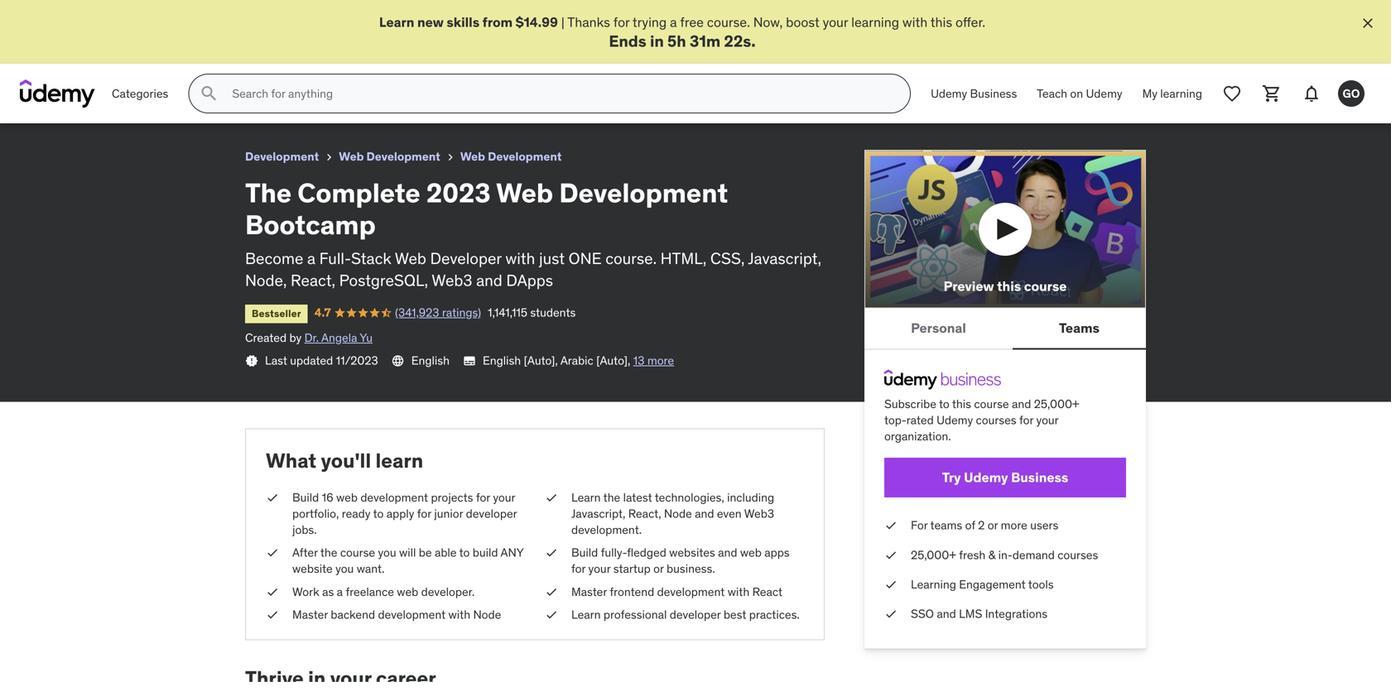 Task type: locate. For each thing, give the bounding box(es) containing it.
go link
[[1332, 74, 1371, 114]]

2 horizontal spatial web
[[740, 545, 762, 560]]

more left users
[[1001, 518, 1028, 533]]

xsmall image for learning engagement tools
[[884, 577, 898, 593]]

0 horizontal spatial courses
[[976, 413, 1017, 428]]

0 horizontal spatial to
[[373, 506, 384, 521]]

learn the latest technologies, including javascript, react, node and even web3 development.
[[571, 490, 774, 537]]

udemy down offer. at top
[[931, 86, 967, 101]]

0 horizontal spatial you
[[335, 562, 354, 577]]

react, down latest
[[628, 506, 661, 521]]

and inside build fully-fledged websites and web apps for your startup or business.
[[718, 545, 737, 560]]

web development link up complete at top left
[[339, 147, 440, 167]]

close image
[[1360, 15, 1376, 31]]

1 horizontal spatial web
[[397, 585, 418, 599]]

free
[[680, 14, 704, 31]]

the up website
[[320, 545, 337, 560]]

1 vertical spatial a
[[307, 248, 316, 268]]

web up ready
[[336, 490, 358, 505]]

2 horizontal spatial course
[[1024, 278, 1067, 295]]

0 vertical spatial learn
[[379, 14, 414, 31]]

0 horizontal spatial web3
[[432, 270, 472, 290]]

1 vertical spatial development
[[657, 585, 725, 599]]

more right '13'
[[647, 353, 674, 368]]

latest
[[623, 490, 652, 505]]

learn left the professional
[[571, 607, 601, 622]]

0 horizontal spatial more
[[647, 353, 674, 368]]

course inside subscribe to this course and 25,000+ top‑rated udemy courses for your organization.
[[974, 397, 1009, 412]]

learn inside learn new skills from $14.99 | thanks for trying a free course. now, boost your learning with this offer. ends in 5h 31m 22s .
[[379, 14, 414, 31]]

0 vertical spatial or
[[988, 518, 998, 533]]

1 horizontal spatial web development link
[[460, 147, 562, 167]]

english
[[411, 353, 450, 368], [483, 353, 521, 368]]

xsmall image for work as a freelance web developer.
[[266, 584, 279, 600]]

any
[[501, 545, 524, 560]]

this right preview
[[997, 278, 1021, 295]]

development down the business.
[[657, 585, 725, 599]]

0 horizontal spatial web
[[336, 490, 358, 505]]

25,000+ down "teams" button at the right of page
[[1034, 397, 1080, 412]]

4.7
[[314, 305, 331, 320]]

work as a freelance web developer.
[[292, 585, 475, 599]]

web up master backend development with node
[[397, 585, 418, 599]]

able
[[435, 545, 457, 560]]

web right 2023 on the top of the page
[[496, 176, 553, 210]]

this
[[931, 14, 952, 31], [997, 278, 1021, 295], [952, 397, 971, 412]]

web
[[336, 490, 358, 505], [740, 545, 762, 560], [397, 585, 418, 599]]

1 vertical spatial web3
[[744, 506, 774, 521]]

build left fully-
[[571, 545, 598, 560]]

engagement
[[959, 577, 1026, 592]]

25,000+ up learning at bottom right
[[911, 548, 956, 563]]

course up want. on the left
[[340, 545, 375, 560]]

your up try udemy business at bottom
[[1036, 413, 1059, 428]]

courses right demand
[[1058, 548, 1098, 563]]

2 english from the left
[[483, 353, 521, 368]]

1 vertical spatial build
[[571, 545, 598, 560]]

learning right boost
[[851, 14, 899, 31]]

2 web development link from the left
[[460, 147, 562, 167]]

1 horizontal spatial build
[[571, 545, 598, 560]]

1 horizontal spatial the
[[603, 490, 620, 505]]

web3 down 'developer'
[[432, 270, 472, 290]]

25,000+ inside subscribe to this course and 25,000+ top‑rated udemy courses for your organization.
[[1034, 397, 1080, 412]]

business
[[970, 86, 1017, 101], [1011, 469, 1069, 486]]

1 horizontal spatial web development
[[460, 149, 562, 164]]

you left will
[[378, 545, 396, 560]]

1 vertical spatial course
[[974, 397, 1009, 412]]

build inside build fully-fledged websites and web apps for your startup or business.
[[571, 545, 598, 560]]

0 vertical spatial a
[[670, 14, 677, 31]]

course. inside learn new skills from $14.99 | thanks for trying a free course. now, boost your learning with this offer. ends in 5h 31m 22s .
[[707, 14, 750, 31]]

xsmall image for last
[[245, 354, 258, 368]]

more for or
[[1001, 518, 1028, 533]]

0 vertical spatial development
[[360, 490, 428, 505]]

and right the websites
[[718, 545, 737, 560]]

0 vertical spatial to
[[939, 397, 950, 412]]

tab list
[[865, 308, 1146, 350]]

web3 inside the complete 2023 web development bootcamp become a full-stack web developer with just one course. html, css, javascript, node, react, postgresql, web3 and dapps
[[432, 270, 472, 290]]

you left want. on the left
[[335, 562, 354, 577]]

learning inside learn new skills from $14.99 | thanks for trying a free course. now, boost your learning with this offer. ends in 5h 31m 22s .
[[851, 14, 899, 31]]

web left apps on the right of page
[[740, 545, 762, 560]]

try udemy business link
[[884, 458, 1126, 498]]

0 horizontal spatial learning
[[851, 14, 899, 31]]

with
[[903, 14, 928, 31], [505, 248, 535, 268], [728, 585, 750, 599], [448, 607, 470, 622]]

development
[[360, 490, 428, 505], [657, 585, 725, 599], [378, 607, 446, 622]]

javascript, inside the complete 2023 web development bootcamp become a full-stack web developer with just one course. html, css, javascript, node, react, postgresql, web3 and dapps
[[748, 248, 822, 268]]

react, inside learn the latest technologies, including javascript, react, node and even web3 development.
[[628, 506, 661, 521]]

0 vertical spatial courses
[[976, 413, 1017, 428]]

2 vertical spatial this
[[952, 397, 971, 412]]

1 vertical spatial the
[[320, 545, 337, 560]]

a left free
[[670, 14, 677, 31]]

to down the udemy business image
[[939, 397, 950, 412]]

postgresql,
[[339, 270, 428, 290]]

frontend
[[610, 585, 654, 599]]

the inside learn the latest technologies, including javascript, react, node and even web3 development.
[[603, 490, 620, 505]]

web3 down including
[[744, 506, 774, 521]]

master left frontend
[[571, 585, 607, 599]]

1 vertical spatial master
[[292, 607, 328, 622]]

course inside button
[[1024, 278, 1067, 295]]

teach
[[1037, 86, 1067, 101]]

css,
[[710, 248, 745, 268]]

practices.
[[749, 607, 800, 622]]

subscribe
[[884, 397, 937, 412]]

1 horizontal spatial developer
[[670, 607, 721, 622]]

0 vertical spatial web3
[[432, 270, 472, 290]]

0 vertical spatial course
[[1024, 278, 1067, 295]]

2 vertical spatial to
[[459, 545, 470, 560]]

1 horizontal spatial course
[[974, 397, 1009, 412]]

course
[[1024, 278, 1067, 295], [974, 397, 1009, 412], [340, 545, 375, 560]]

1 horizontal spatial english
[[483, 353, 521, 368]]

development up apply
[[360, 490, 428, 505]]

1 vertical spatial react,
[[628, 506, 661, 521]]

1 horizontal spatial course.
[[707, 14, 750, 31]]

your inside learn new skills from $14.99 | thanks for trying a free course. now, boost your learning with this offer. ends in 5h 31m 22s .
[[823, 14, 848, 31]]

and down 'developer'
[[476, 270, 502, 290]]

udemy up 'organization.'
[[937, 413, 973, 428]]

build up portfolio,
[[292, 490, 319, 505]]

0 vertical spatial learning
[[851, 14, 899, 31]]

developer down master frontend development with react
[[670, 607, 721, 622]]

for up ends
[[613, 14, 630, 31]]

xsmall image
[[266, 490, 279, 506], [266, 545, 279, 561], [545, 545, 558, 561], [884, 577, 898, 593], [266, 584, 279, 600], [545, 584, 558, 600], [266, 607, 279, 623], [545, 607, 558, 623]]

developer
[[430, 248, 502, 268]]

and right sso
[[937, 607, 956, 622]]

dr. angela yu link
[[304, 330, 373, 345]]

learn inside learn the latest technologies, including javascript, react, node and even web3 development.
[[571, 490, 601, 505]]

1 vertical spatial developer
[[670, 607, 721, 622]]

0 vertical spatial web
[[336, 490, 358, 505]]

2 vertical spatial a
[[337, 585, 343, 599]]

0 horizontal spatial web development
[[339, 149, 440, 164]]

development for master backend development with node
[[378, 607, 446, 622]]

development down work as a freelance web developer.
[[378, 607, 446, 622]]

website
[[292, 562, 333, 577]]

1 horizontal spatial more
[[1001, 518, 1028, 533]]

web development up complete at top left
[[339, 149, 440, 164]]

udemy inside subscribe to this course and 25,000+ top‑rated udemy courses for your organization.
[[937, 413, 973, 428]]

1 horizontal spatial master
[[571, 585, 607, 599]]

go
[[1343, 86, 1360, 101]]

1 horizontal spatial javascript,
[[748, 248, 822, 268]]

0 vertical spatial developer
[[466, 506, 517, 521]]

your down fully-
[[588, 562, 611, 577]]

development up html,
[[559, 176, 728, 210]]

for down development.
[[571, 562, 586, 577]]

2 horizontal spatial to
[[939, 397, 950, 412]]

course. right one at the top of the page
[[606, 248, 657, 268]]

1 horizontal spatial learning
[[1160, 86, 1202, 101]]

0 horizontal spatial course
[[340, 545, 375, 560]]

1 vertical spatial or
[[654, 562, 664, 577]]

learn
[[379, 14, 414, 31], [571, 490, 601, 505], [571, 607, 601, 622]]

0 horizontal spatial master
[[292, 607, 328, 622]]

web up 2023 on the top of the page
[[460, 149, 485, 164]]

a right as
[[337, 585, 343, 599]]

courses inside subscribe to this course and 25,000+ top‑rated udemy courses for your organization.
[[976, 413, 1017, 428]]

0 horizontal spatial javascript,
[[571, 506, 626, 521]]

xsmall image for learn professional developer best practices.
[[545, 607, 558, 623]]

build
[[292, 490, 319, 505], [571, 545, 598, 560]]

and down technologies,
[[695, 506, 714, 521]]

english for english [auto], arabic [auto] , 13 more
[[483, 353, 521, 368]]

to right "able"
[[459, 545, 470, 560]]

1 horizontal spatial or
[[988, 518, 998, 533]]

one
[[569, 248, 602, 268]]

teach on udemy
[[1037, 86, 1123, 101]]

learning engagement tools
[[911, 577, 1054, 592]]

1 vertical spatial learning
[[1160, 86, 1202, 101]]

master
[[571, 585, 607, 599], [292, 607, 328, 622]]

0 vertical spatial 25,000+
[[1034, 397, 1080, 412]]

fresh
[[959, 548, 986, 563]]

developer inside build 16 web development projects for your portfolio, ready to apply for junior developer jobs.
[[466, 506, 517, 521]]

2 horizontal spatial a
[[670, 14, 677, 31]]

the inside after the course you will be able to build any website you want.
[[320, 545, 337, 560]]

preview this course button
[[865, 150, 1146, 308]]

0 vertical spatial node
[[664, 506, 692, 521]]

course down the udemy business image
[[974, 397, 1009, 412]]

wishlist image
[[1222, 84, 1242, 104]]

learn up development.
[[571, 490, 601, 505]]

angela
[[321, 330, 357, 345]]

javascript, right css, on the top right
[[748, 248, 822, 268]]

students
[[530, 305, 576, 320]]

english right closed captions image
[[483, 353, 521, 368]]

1 vertical spatial more
[[1001, 518, 1028, 533]]

course up teams at the right top
[[1024, 278, 1067, 295]]

1 vertical spatial javascript,
[[571, 506, 626, 521]]

node down technologies,
[[664, 506, 692, 521]]

master down work
[[292, 607, 328, 622]]

with inside learn new skills from $14.99 | thanks for trying a free course. now, boost your learning with this offer. ends in 5h 31m 22s .
[[903, 14, 928, 31]]

to left apply
[[373, 506, 384, 521]]

1 horizontal spatial 25,000+
[[1034, 397, 1080, 412]]

0 horizontal spatial node
[[473, 607, 501, 622]]

2 vertical spatial development
[[378, 607, 446, 622]]

0 horizontal spatial web development link
[[339, 147, 440, 167]]

apps
[[765, 545, 790, 560]]

course. inside the complete 2023 web development bootcamp become a full-stack web developer with just one course. html, css, javascript, node, react, postgresql, web3 and dapps
[[606, 248, 657, 268]]

xsmall image for master frontend development with react
[[545, 584, 558, 600]]

the left latest
[[603, 490, 620, 505]]

development up the
[[245, 149, 319, 164]]

web development up 2023 on the top of the page
[[460, 149, 562, 164]]

last updated 11/2023
[[265, 353, 378, 368]]

english right course language image
[[411, 353, 450, 368]]

node inside learn the latest technologies, including javascript, react, node and even web3 development.
[[664, 506, 692, 521]]

you'll
[[321, 448, 371, 473]]

with left offer. at top
[[903, 14, 928, 31]]

1 vertical spatial learn
[[571, 490, 601, 505]]

this left offer. at top
[[931, 14, 952, 31]]

1 horizontal spatial web3
[[744, 506, 774, 521]]

for up try udemy business at bottom
[[1019, 413, 1034, 428]]

1 vertical spatial you
[[335, 562, 354, 577]]

with up dapps
[[505, 248, 535, 268]]

0 horizontal spatial 25,000+
[[911, 548, 956, 563]]

xsmall image
[[322, 151, 336, 164], [444, 151, 457, 164], [245, 354, 258, 368], [545, 490, 558, 506], [884, 518, 898, 534], [884, 547, 898, 563], [884, 606, 898, 622]]

xsmall image for for
[[884, 518, 898, 534]]

in-
[[998, 548, 1013, 563]]

your inside subscribe to this course and 25,000+ top‑rated udemy courses for your organization.
[[1036, 413, 1059, 428]]

courses up try udemy business at bottom
[[976, 413, 1017, 428]]

0 horizontal spatial a
[[307, 248, 316, 268]]

0 horizontal spatial react,
[[291, 270, 335, 290]]

1 web development from the left
[[339, 149, 440, 164]]

or down fledged
[[654, 562, 664, 577]]

1 vertical spatial web
[[740, 545, 762, 560]]

2 vertical spatial web
[[397, 585, 418, 599]]

for
[[613, 14, 630, 31], [1019, 413, 1034, 428], [476, 490, 490, 505], [417, 506, 431, 521], [571, 562, 586, 577]]

0 vertical spatial javascript,
[[748, 248, 822, 268]]

business left teach
[[970, 86, 1017, 101]]

web development link up 2023 on the top of the page
[[460, 147, 562, 167]]

udemy image
[[20, 80, 95, 108]]

0 horizontal spatial developer
[[466, 506, 517, 521]]

business up users
[[1011, 469, 1069, 486]]

developer up build
[[466, 506, 517, 521]]

1 horizontal spatial courses
[[1058, 548, 1098, 563]]

javascript, up development.
[[571, 506, 626, 521]]

1 vertical spatial course.
[[606, 248, 657, 268]]

0 horizontal spatial or
[[654, 562, 664, 577]]

0 vertical spatial react,
[[291, 270, 335, 290]]

notifications image
[[1302, 84, 1322, 104]]

submit search image
[[199, 84, 219, 104]]

portfolio,
[[292, 506, 339, 521]]

this down the udemy business image
[[952, 397, 971, 412]]

your right projects
[[493, 490, 515, 505]]

0 vertical spatial more
[[647, 353, 674, 368]]

0 vertical spatial you
[[378, 545, 396, 560]]

[auto]
[[596, 353, 628, 368]]

2
[[978, 518, 985, 533]]

a inside the complete 2023 web development bootcamp become a full-stack web developer with just one course. html, css, javascript, node, react, postgresql, web3 and dapps
[[307, 248, 316, 268]]

0 horizontal spatial build
[[292, 490, 319, 505]]

course. up "5h 31m 22s"
[[707, 14, 750, 31]]

master backend development with node
[[292, 607, 501, 622]]

for right apply
[[417, 506, 431, 521]]

web development link
[[339, 147, 440, 167], [460, 147, 562, 167]]

fledged
[[627, 545, 666, 560]]

teams
[[1059, 320, 1100, 337]]

english for english
[[411, 353, 450, 368]]

react, down full-
[[291, 270, 335, 290]]

new
[[417, 14, 444, 31]]

1 vertical spatial node
[[473, 607, 501, 622]]

development
[[245, 149, 319, 164], [366, 149, 440, 164], [488, 149, 562, 164], [559, 176, 728, 210]]

0 horizontal spatial the
[[320, 545, 337, 560]]

1 vertical spatial this
[[997, 278, 1021, 295]]

1 horizontal spatial to
[[459, 545, 470, 560]]

1 web development link from the left
[[339, 147, 440, 167]]

web3 inside learn the latest technologies, including javascript, react, node and even web3 development.
[[744, 506, 774, 521]]

to
[[939, 397, 950, 412], [373, 506, 384, 521], [459, 545, 470, 560]]

&
[[988, 548, 996, 563]]

2 web development from the left
[[460, 149, 562, 164]]

created
[[245, 330, 287, 345]]

1 vertical spatial to
[[373, 506, 384, 521]]

xsmall image for learn
[[545, 490, 558, 506]]

to inside after the course you will be able to build any website you want.
[[459, 545, 470, 560]]

2 vertical spatial course
[[340, 545, 375, 560]]

teams button
[[1013, 308, 1146, 348]]

learning right "my"
[[1160, 86, 1202, 101]]

development link
[[245, 147, 319, 167]]

course inside after the course you will be able to build any website you want.
[[340, 545, 375, 560]]

a left full-
[[307, 248, 316, 268]]

0 horizontal spatial english
[[411, 353, 450, 368]]

0 vertical spatial build
[[292, 490, 319, 505]]

1 horizontal spatial node
[[664, 506, 692, 521]]

0 horizontal spatial course.
[[606, 248, 657, 268]]

ready
[[342, 506, 371, 521]]

0 vertical spatial course.
[[707, 14, 750, 31]]

and
[[476, 270, 502, 290], [1012, 397, 1031, 412], [695, 506, 714, 521], [718, 545, 737, 560], [937, 607, 956, 622]]

master for master frontend development with react
[[571, 585, 607, 599]]

apply
[[386, 506, 414, 521]]

technologies,
[[655, 490, 724, 505]]

for inside learn new skills from $14.99 | thanks for trying a free course. now, boost your learning with this offer. ends in 5h 31m 22s .
[[613, 14, 630, 31]]

node down the developer.
[[473, 607, 501, 622]]

with down the developer.
[[448, 607, 470, 622]]

xsmall image for sso
[[884, 606, 898, 622]]

your right boost
[[823, 14, 848, 31]]

1 vertical spatial courses
[[1058, 548, 1098, 563]]

0 vertical spatial the
[[603, 490, 620, 505]]

1 english from the left
[[411, 353, 450, 368]]

2 vertical spatial learn
[[571, 607, 601, 622]]

1 horizontal spatial react,
[[628, 506, 661, 521]]

build inside build 16 web development projects for your portfolio, ready to apply for junior developer jobs.
[[292, 490, 319, 505]]

1 horizontal spatial you
[[378, 545, 396, 560]]

build
[[473, 545, 498, 560]]

0 vertical spatial master
[[571, 585, 607, 599]]

1 vertical spatial business
[[1011, 469, 1069, 486]]

and up try udemy business at bottom
[[1012, 397, 1031, 412]]

or right 2
[[988, 518, 998, 533]]

learn left new
[[379, 14, 414, 31]]

udemy
[[931, 86, 967, 101], [1086, 86, 1123, 101], [937, 413, 973, 428], [964, 469, 1008, 486]]



Task type: vqa. For each thing, say whether or not it's contained in the screenshot.
TEAMS BUTTON
yes



Task type: describe. For each thing, give the bounding box(es) containing it.
development for master frontend development with react
[[657, 585, 725, 599]]

to inside build 16 web development projects for your portfolio, ready to apply for junior developer jobs.
[[373, 506, 384, 521]]

work
[[292, 585, 319, 599]]

fully-
[[601, 545, 627, 560]]

of
[[965, 518, 975, 533]]

freelance
[[346, 585, 394, 599]]

udemy business
[[931, 86, 1017, 101]]

development down search for anything 'text field'
[[488, 149, 562, 164]]

want.
[[357, 562, 385, 577]]

0 vertical spatial business
[[970, 86, 1017, 101]]

subscribe to this course and 25,000+ top‑rated udemy courses for your organization.
[[884, 397, 1080, 444]]

web inside build fully-fledged websites and web apps for your startup or business.
[[740, 545, 762, 560]]

html,
[[661, 248, 707, 268]]

boost
[[786, 14, 820, 31]]

from
[[483, 14, 513, 31]]

build for portfolio,
[[292, 490, 319, 505]]

master for master backend development with node
[[292, 607, 328, 622]]

build for for
[[571, 545, 598, 560]]

for teams of 2 or more users
[[911, 518, 1059, 533]]

thanks
[[568, 14, 610, 31]]

sso and lms integrations
[[911, 607, 1048, 622]]

closed captions image
[[463, 354, 476, 367]]

xsmall image for 25,000+
[[884, 547, 898, 563]]

udemy business image
[[884, 370, 1001, 390]]

udemy right try
[[964, 469, 1008, 486]]

become
[[245, 248, 303, 268]]

16
[[322, 490, 333, 505]]

tab list containing personal
[[865, 308, 1146, 350]]

categories button
[[102, 74, 178, 114]]

Search for anything text field
[[229, 80, 890, 108]]

professional
[[604, 607, 667, 622]]

,
[[628, 353, 631, 368]]

with up best
[[728, 585, 750, 599]]

ratings)
[[442, 305, 481, 320]]

development inside build 16 web development projects for your portfolio, ready to apply for junior developer jobs.
[[360, 490, 428, 505]]

13 more button
[[633, 353, 674, 369]]

course language image
[[391, 354, 405, 368]]

(341,923 ratings)
[[395, 305, 481, 320]]

sso
[[911, 607, 934, 622]]

the for learn
[[603, 490, 620, 505]]

my learning
[[1142, 86, 1202, 101]]

yu
[[360, 330, 373, 345]]

web inside build 16 web development projects for your portfolio, ready to apply for junior developer jobs.
[[336, 490, 358, 505]]

the complete 2023 web development bootcamp become a full-stack web developer with just one course. html, css, javascript, node, react, postgresql, web3 and dapps
[[245, 176, 822, 290]]

jobs.
[[292, 523, 317, 537]]

this inside preview this course button
[[997, 278, 1021, 295]]

personal
[[911, 320, 966, 337]]

integrations
[[985, 607, 1048, 622]]

and inside subscribe to this course and 25,000+ top‑rated udemy courses for your organization.
[[1012, 397, 1031, 412]]

course for preview this course
[[1024, 278, 1067, 295]]

dapps
[[506, 270, 553, 290]]

xsmall image for after the course you will be able to build any website you want.
[[266, 545, 279, 561]]

dr.
[[304, 330, 319, 345]]

learn
[[376, 448, 423, 473]]

for inside build fully-fledged websites and web apps for your startup or business.
[[571, 562, 586, 577]]

.
[[751, 31, 756, 51]]

development up complete at top left
[[366, 149, 440, 164]]

11/2023
[[336, 353, 378, 368]]

as
[[322, 585, 334, 599]]

now,
[[753, 14, 783, 31]]

for inside subscribe to this course and 25,000+ top‑rated udemy courses for your organization.
[[1019, 413, 1034, 428]]

development.
[[571, 523, 642, 537]]

even
[[717, 506, 742, 521]]

learn for learn the latest technologies, including javascript, react, node and even web3 development.
[[571, 490, 601, 505]]

5h 31m 22s
[[668, 31, 751, 51]]

this inside learn new skills from $14.99 | thanks for trying a free course. now, boost your learning with this offer. ends in 5h 31m 22s .
[[931, 14, 952, 31]]

and inside the complete 2023 web development bootcamp become a full-stack web developer with just one course. html, css, javascript, node, react, postgresql, web3 and dapps
[[476, 270, 502, 290]]

projects
[[431, 490, 473, 505]]

will
[[399, 545, 416, 560]]

the for after
[[320, 545, 337, 560]]

english [auto], arabic [auto] , 13 more
[[483, 353, 674, 368]]

organization.
[[884, 429, 951, 444]]

after
[[292, 545, 318, 560]]

skills
[[447, 14, 480, 31]]

udemy right on
[[1086, 86, 1123, 101]]

what you'll learn
[[266, 448, 423, 473]]

react
[[752, 585, 783, 599]]

course for after the course you will be able to build any website you want.
[[340, 545, 375, 560]]

what
[[266, 448, 316, 473]]

offer.
[[956, 14, 986, 31]]

your inside build 16 web development projects for your portfolio, ready to apply for junior developer jobs.
[[493, 490, 515, 505]]

development inside the complete 2023 web development bootcamp become a full-stack web developer with just one course. html, css, javascript, node, react, postgresql, web3 and dapps
[[559, 176, 728, 210]]

1 horizontal spatial a
[[337, 585, 343, 599]]

with inside the complete 2023 web development bootcamp become a full-stack web developer with just one course. html, css, javascript, node, react, postgresql, web3 and dapps
[[505, 248, 535, 268]]

xsmall image for master backend development with node
[[266, 607, 279, 623]]

teams
[[930, 518, 962, 533]]

and inside learn the latest technologies, including javascript, react, node and even web3 development.
[[695, 506, 714, 521]]

to inside subscribe to this course and 25,000+ top‑rated udemy courses for your organization.
[[939, 397, 950, 412]]

junior
[[434, 506, 463, 521]]

1 vertical spatial 25,000+
[[911, 548, 956, 563]]

more for 13
[[647, 353, 674, 368]]

learn for learn professional developer best practices.
[[571, 607, 601, 622]]

for
[[911, 518, 928, 533]]

lms
[[959, 607, 982, 622]]

25,000+ fresh & in-demand courses
[[911, 548, 1098, 563]]

created by dr. angela yu
[[245, 330, 373, 345]]

learn professional developer best practices.
[[571, 607, 800, 622]]

on
[[1070, 86, 1083, 101]]

learn new skills from $14.99 | thanks for trying a free course. now, boost your learning with this offer. ends in 5h 31m 22s .
[[379, 14, 986, 51]]

users
[[1030, 518, 1059, 533]]

by
[[289, 330, 302, 345]]

learn for learn new skills from $14.99 | thanks for trying a free course. now, boost your learning with this offer. ends in 5h 31m 22s .
[[379, 14, 414, 31]]

web up complete at top left
[[339, 149, 364, 164]]

for right projects
[[476, 490, 490, 505]]

master frontend development with react
[[571, 585, 783, 599]]

demand
[[1013, 548, 1055, 563]]

this inside subscribe to this course and 25,000+ top‑rated udemy courses for your organization.
[[952, 397, 971, 412]]

updated
[[290, 353, 333, 368]]

javascript, inside learn the latest technologies, including javascript, react, node and even web3 development.
[[571, 506, 626, 521]]

(341,923
[[395, 305, 439, 320]]

learning inside 'link'
[[1160, 86, 1202, 101]]

xsmall image for build 16 web development projects for your portfolio, ready to apply for junior developer jobs.
[[266, 490, 279, 506]]

be
[[419, 545, 432, 560]]

shopping cart with 0 items image
[[1262, 84, 1282, 104]]

just
[[539, 248, 565, 268]]

trying
[[633, 14, 667, 31]]

personal button
[[865, 308, 1013, 348]]

a inside learn new skills from $14.99 | thanks for trying a free course. now, boost your learning with this offer. ends in 5h 31m 22s .
[[670, 14, 677, 31]]

tools
[[1028, 577, 1054, 592]]

preview
[[944, 278, 994, 295]]

xsmall image for build fully-fledged websites and web apps for your startup or business.
[[545, 545, 558, 561]]

try
[[942, 469, 961, 486]]

your inside build fully-fledged websites and web apps for your startup or business.
[[588, 562, 611, 577]]

react, inside the complete 2023 web development bootcamp become a full-stack web developer with just one course. html, css, javascript, node, react, postgresql, web3 and dapps
[[291, 270, 335, 290]]

preview this course
[[944, 278, 1067, 295]]

the
[[245, 176, 292, 210]]

build 16 web development projects for your portfolio, ready to apply for junior developer jobs.
[[292, 490, 517, 537]]

web up postgresql, on the left top of page
[[395, 248, 426, 268]]

or inside build fully-fledged websites and web apps for your startup or business.
[[654, 562, 664, 577]]



